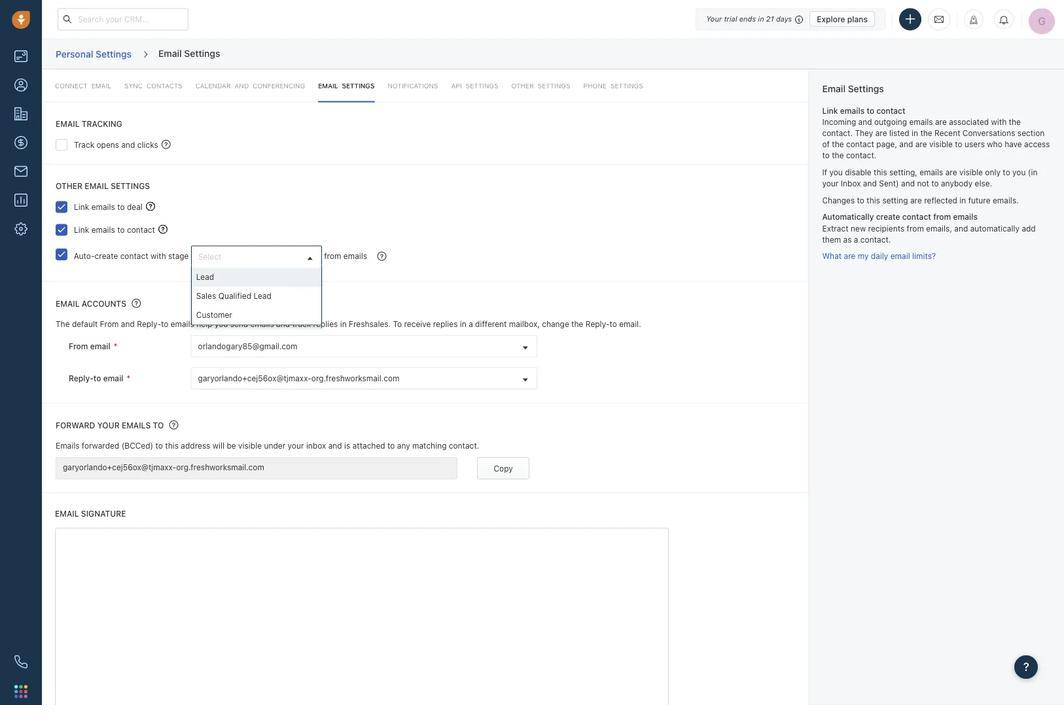 Task type: vqa. For each thing, say whether or not it's contained in the screenshot.
first Software from the bottom of the page
no



Task type: locate. For each thing, give the bounding box(es) containing it.
emails.
[[993, 196, 1019, 205]]

automatically
[[970, 224, 1020, 233]]

emails inside if you disable this setting, emails are visible only to you (in your inbox and sent) and not to anybody else.
[[920, 168, 943, 177]]

0 vertical spatial your
[[822, 179, 839, 188]]

0 horizontal spatial with
[[151, 251, 166, 261]]

setting,
[[889, 168, 917, 177]]

days
[[776, 15, 792, 23]]

0 vertical spatial garyorlando+cej56ox@tjmaxx-org.freshworksmail.com
[[198, 374, 399, 383]]

1 horizontal spatial visible
[[929, 140, 953, 149]]

ends
[[739, 15, 756, 23]]

explore
[[817, 14, 845, 24]]

reply-to email
[[69, 374, 123, 383]]

question circled image right the from emails
[[377, 251, 386, 262]]

other right api settings
[[511, 82, 534, 89]]

org.freshworksmail.com down will
[[176, 462, 264, 472]]

lead up sales
[[196, 273, 214, 282]]

clicks
[[137, 140, 158, 149]]

reply- down from email
[[69, 374, 93, 383]]

copy button
[[477, 457, 530, 480]]

to down link emails to deal
[[117, 225, 125, 234]]

you right 'help'
[[215, 320, 228, 329]]

0 horizontal spatial you
[[215, 320, 228, 329]]

and down accounts
[[121, 320, 135, 329]]

are left my
[[844, 252, 856, 261]]

a inside automatically create contact from emails extract new recipients from emails, and automatically add them as a contact.
[[854, 235, 858, 244]]

conversations
[[963, 129, 1015, 138]]

settings up deal
[[111, 181, 150, 190]]

0 horizontal spatial a
[[469, 320, 473, 329]]

associated
[[949, 117, 989, 126]]

phone settings link
[[583, 69, 643, 102]]

0 horizontal spatial garyorlando+cej56ox@tjmaxx-
[[63, 462, 176, 472]]

notifications link
[[388, 69, 438, 102]]

the right of
[[832, 140, 844, 149]]

2 horizontal spatial from
[[933, 212, 951, 222]]

emails
[[840, 106, 865, 115], [909, 117, 933, 126], [920, 168, 943, 177], [91, 202, 115, 211], [953, 212, 978, 222], [91, 225, 115, 234], [343, 251, 367, 261], [171, 320, 194, 329], [250, 320, 274, 329], [122, 421, 151, 430]]

tab list
[[42, 69, 808, 102]]

0 vertical spatial other
[[511, 82, 534, 89]]

settings for personal settings link
[[96, 48, 132, 59]]

0 horizontal spatial create
[[95, 251, 118, 261]]

2 vertical spatial link
[[74, 225, 89, 234]]

(bcced)
[[122, 441, 153, 451]]

limits?
[[912, 252, 936, 261]]

visible down the recent
[[929, 140, 953, 149]]

0 vertical spatial with
[[991, 117, 1007, 126]]

contact. down incoming
[[822, 129, 853, 138]]

with inside link emails to contact incoming and outgoing emails are associated with the contact. they are listed in the recent conversations section of the contact page, and are visible to users who have access to the contact.
[[991, 117, 1007, 126]]

contact. down recipients
[[860, 235, 891, 244]]

1 vertical spatial from
[[907, 224, 924, 233]]

phone element
[[8, 649, 34, 675]]

visible right be
[[238, 441, 262, 451]]

this left setting
[[867, 196, 880, 205]]

in left '21'
[[758, 15, 764, 23]]

0 vertical spatial link
[[822, 106, 838, 115]]

you right the if
[[829, 168, 843, 177]]

them
[[822, 235, 841, 244]]

create for auto-
[[95, 251, 118, 261]]

garyorlando+cej56ox@tjmaxx-org.freshworksmail.com down (bcced)
[[63, 462, 264, 472]]

and down listed
[[899, 140, 913, 149]]

in right listed
[[912, 129, 918, 138]]

create inside automatically create contact from emails extract new recipients from emails, and automatically add them as a contact.
[[876, 212, 900, 222]]

0 vertical spatial visible
[[929, 140, 953, 149]]

garyorlando+cej56ox@tjmaxx-org.freshworksmail.com down track
[[198, 374, 399, 383]]

from down accounts
[[100, 320, 119, 329]]

link for link emails to contact
[[74, 225, 89, 234]]

0 horizontal spatial from
[[69, 342, 88, 351]]

email inside 'tab list'
[[91, 82, 111, 89]]

a left different
[[469, 320, 473, 329]]

1 horizontal spatial question circled image
[[377, 251, 386, 262]]

email up the the
[[56, 299, 80, 309]]

from down the default
[[69, 342, 88, 351]]

1 vertical spatial visible
[[959, 168, 983, 177]]

to
[[867, 106, 874, 115], [955, 140, 962, 149], [822, 151, 830, 160], [1003, 168, 1010, 177], [931, 179, 939, 188], [857, 196, 864, 205], [117, 202, 125, 211], [117, 225, 125, 234], [161, 320, 168, 329], [610, 320, 617, 329], [93, 374, 101, 383], [153, 421, 164, 430], [155, 441, 163, 451], [387, 441, 395, 451]]

are inside if you disable this setting, emails are visible only to you (in your inbox and sent) and not to anybody else.
[[945, 168, 957, 177]]

plans
[[847, 14, 868, 24]]

and left is
[[328, 441, 342, 451]]

to left any
[[387, 441, 395, 451]]

lead down lead option
[[254, 292, 271, 301]]

a
[[854, 235, 858, 244], [469, 320, 473, 329]]

1 vertical spatial a
[[469, 320, 473, 329]]

and right calendar at the left top of page
[[235, 82, 249, 89]]

to left email. at the right
[[610, 320, 617, 329]]

freshworks switcher image
[[14, 685, 27, 698]]

customer
[[196, 311, 232, 320]]

email
[[91, 82, 111, 89], [85, 181, 109, 190], [890, 252, 910, 261], [90, 342, 110, 351], [103, 374, 123, 383]]

to down the recent
[[955, 140, 962, 149]]

auto-create contact with stage
[[74, 251, 189, 261]]

tab list containing connect email
[[42, 69, 808, 102]]

email for from email
[[90, 342, 110, 351]]

you left (in
[[1012, 168, 1026, 177]]

be
[[227, 441, 236, 451]]

the right change
[[571, 320, 583, 329]]

reply- left 'help'
[[137, 320, 161, 329]]

1 horizontal spatial a
[[854, 235, 858, 244]]

other inside other settings link
[[511, 82, 534, 89]]

from email
[[69, 342, 110, 351]]

email for other email settings
[[85, 181, 109, 190]]

link for link emails to deal
[[74, 202, 89, 211]]

org.freshworksmail.com
[[311, 374, 399, 383], [176, 462, 264, 472]]

email up link emails to deal
[[85, 181, 109, 190]]

0 horizontal spatial other
[[56, 181, 83, 190]]

personal settings
[[56, 48, 132, 59]]

will
[[213, 441, 225, 451]]

0 horizontal spatial your
[[97, 421, 120, 430]]

to right not
[[931, 179, 939, 188]]

are up 'page,'
[[875, 129, 887, 138]]

sales
[[196, 292, 216, 301]]

new
[[851, 224, 866, 233]]

mailbox,
[[509, 320, 540, 329]]

your left inbox
[[288, 441, 304, 451]]

emails,
[[926, 224, 952, 233]]

connect
[[55, 82, 88, 89]]

inbox
[[841, 179, 861, 188]]

2 vertical spatial visible
[[238, 441, 262, 451]]

settings right phone
[[610, 82, 643, 89]]

sync
[[124, 82, 143, 89]]

receive
[[404, 320, 431, 329]]

and down 'setting,' at the top right of the page
[[901, 179, 915, 188]]

link for link emails to contact incoming and outgoing emails are associated with the contact. they are listed in the recent conversations section of the contact page, and are visible to users who have access to the contact.
[[822, 106, 838, 115]]

click to learn how to link emails to contacts image
[[158, 225, 167, 234]]

1 vertical spatial other
[[56, 181, 83, 190]]

0 horizontal spatial visible
[[238, 441, 262, 451]]

what are my daily email limits? link
[[822, 252, 936, 261]]

contact
[[876, 106, 905, 115], [846, 140, 874, 149], [902, 212, 931, 222], [127, 225, 155, 234], [120, 251, 148, 261]]

have
[[1005, 140, 1022, 149]]

1 vertical spatial org.freshworksmail.com
[[176, 462, 264, 472]]

1 horizontal spatial lead
[[254, 292, 271, 301]]

and inside automatically create contact from emails extract new recipients from emails, and automatically add them as a contact.
[[954, 224, 968, 233]]

emails
[[56, 441, 80, 451]]

garyorlando+cej56ox@tjmaxx- down orlandogary85@gmail.com
[[198, 374, 311, 383]]

settings left notifications
[[342, 82, 375, 89]]

daily
[[871, 252, 888, 261]]

question circled image
[[162, 139, 171, 150], [169, 420, 178, 431]]

0 horizontal spatial replies
[[313, 320, 338, 329]]

contact up outgoing
[[876, 106, 905, 115]]

1 horizontal spatial replies
[[433, 320, 458, 329]]

the up section
[[1009, 117, 1021, 126]]

email right daily
[[890, 252, 910, 261]]

settings
[[538, 82, 570, 89], [610, 82, 643, 89], [111, 181, 150, 190]]

1 horizontal spatial org.freshworksmail.com
[[311, 374, 399, 383]]

link
[[822, 106, 838, 115], [74, 202, 89, 211], [74, 225, 89, 234]]

replies right receive
[[433, 320, 458, 329]]

address
[[181, 441, 210, 451]]

what's new image
[[969, 15, 978, 25]]

1 horizontal spatial settings
[[538, 82, 570, 89]]

sync contacts
[[124, 82, 182, 89]]

are up 'setting,' at the top right of the page
[[915, 140, 927, 149]]

signature
[[81, 509, 126, 518]]

1 vertical spatial this
[[867, 196, 880, 205]]

0 horizontal spatial question circled image
[[132, 298, 141, 309]]

visible up else.
[[959, 168, 983, 177]]

question circled image
[[377, 251, 386, 262], [132, 298, 141, 309]]

stage
[[168, 251, 189, 261]]

email up incoming
[[822, 83, 846, 94]]

1 horizontal spatial email settings
[[318, 82, 375, 89]]

question circled image right clicks
[[162, 139, 171, 150]]

from inside tab panel
[[324, 251, 341, 261]]

Search your CRM... text field
[[58, 8, 188, 30]]

link inside link emails to contact incoming and outgoing emails are associated with the contact. they are listed in the recent conversations section of the contact page, and are visible to users who have access to the contact.
[[822, 106, 838, 115]]

visible
[[929, 140, 953, 149], [959, 168, 983, 177], [238, 441, 262, 451]]

0 horizontal spatial lead
[[196, 273, 214, 282]]

to right only on the top right of the page
[[1003, 168, 1010, 177]]

0 vertical spatial lead
[[196, 273, 214, 282]]

1 vertical spatial from
[[69, 342, 88, 351]]

2 horizontal spatial settings
[[610, 82, 643, 89]]

api settings link
[[451, 69, 498, 102]]

phone image
[[14, 656, 27, 669]]

contacts
[[146, 82, 182, 89]]

application
[[55, 528, 669, 705]]

is
[[344, 441, 350, 451]]

visible inside tab panel
[[238, 441, 262, 451]]

with
[[991, 117, 1007, 126], [151, 251, 166, 261]]

1 vertical spatial create
[[95, 251, 118, 261]]

0 horizontal spatial from
[[324, 251, 341, 261]]

with left stage
[[151, 251, 166, 261]]

send email image
[[934, 14, 944, 25]]

1 horizontal spatial your
[[288, 441, 304, 451]]

track opens and clicks
[[74, 140, 158, 149]]

1 vertical spatial link
[[74, 202, 89, 211]]

2 vertical spatial from
[[324, 251, 341, 261]]

this inside if you disable this setting, emails are visible only to you (in your inbox and sent) and not to anybody else.
[[874, 168, 887, 177]]

other settings
[[511, 82, 570, 89]]

who
[[987, 140, 1002, 149]]

link up incoming
[[822, 106, 838, 115]]

create
[[876, 212, 900, 222], [95, 251, 118, 261]]

link up auto-
[[74, 225, 89, 234]]

contact. right matching
[[449, 441, 479, 451]]

your up forwarded
[[97, 421, 120, 430]]

2 horizontal spatial visible
[[959, 168, 983, 177]]

org.freshworksmail.com down orlandogary85@gmail.com link
[[311, 374, 399, 383]]

settings down 'search your crm...' text field
[[96, 48, 132, 59]]

email right the conferencing
[[318, 82, 338, 89]]

1 horizontal spatial from
[[100, 320, 119, 329]]

this up sent)
[[874, 168, 887, 177]]

0 vertical spatial a
[[854, 235, 858, 244]]

help
[[196, 320, 212, 329]]

2 vertical spatial this
[[165, 441, 179, 451]]

0 vertical spatial question circled image
[[377, 251, 386, 262]]

0 vertical spatial from
[[100, 320, 119, 329]]

your down the if
[[822, 179, 839, 188]]

1 horizontal spatial other
[[511, 82, 534, 89]]

tab panel containing email tracking
[[42, 69, 808, 705]]

they
[[855, 129, 873, 138]]

other down track
[[56, 181, 83, 190]]

link down 'other email settings'
[[74, 202, 89, 211]]

in inside link emails to contact incoming and outgoing emails are associated with the contact. they are listed in the recent conversations section of the contact page, and are visible to users who have access to the contact.
[[912, 129, 918, 138]]

1 horizontal spatial from
[[907, 224, 924, 233]]

copy
[[494, 464, 513, 473]]

garyorlando+cej56ox@tjmaxx-org.freshworksmail.com
[[198, 374, 399, 383], [63, 462, 264, 472]]

settings for phone settings
[[610, 82, 643, 89]]

with up conversations
[[991, 117, 1007, 126]]

1 horizontal spatial with
[[991, 117, 1007, 126]]

a right as
[[854, 235, 858, 244]]

email settings inside 'tab list'
[[318, 82, 375, 89]]

replies right track
[[313, 320, 338, 329]]

settings right api
[[466, 82, 498, 89]]

qualified
[[218, 292, 251, 301]]

1 horizontal spatial create
[[876, 212, 900, 222]]

in
[[758, 15, 764, 23], [912, 129, 918, 138], [960, 196, 966, 205], [340, 320, 347, 329], [460, 320, 466, 329]]

this left address
[[165, 441, 179, 451]]

garyorlando+cej56ox@tjmaxx- down (bcced)
[[63, 462, 176, 472]]

list box
[[192, 268, 321, 325]]

0 vertical spatial garyorlando+cej56ox@tjmaxx-
[[198, 374, 311, 383]]

to left deal
[[117, 202, 125, 211]]

email down the default
[[90, 342, 110, 351]]

tracking
[[82, 119, 122, 128]]

track
[[292, 320, 311, 329]]

create up recipients
[[876, 212, 900, 222]]

2 horizontal spatial your
[[822, 179, 839, 188]]

create inside tab panel
[[95, 251, 118, 261]]

freshsales.
[[349, 320, 391, 329]]

automatically
[[822, 212, 874, 222]]

0 vertical spatial create
[[876, 212, 900, 222]]

1 vertical spatial your
[[97, 421, 120, 430]]

email signature
[[55, 509, 126, 518]]

connect email
[[55, 82, 111, 89]]

this
[[874, 168, 887, 177], [867, 196, 880, 205], [165, 441, 179, 451]]

email right connect
[[91, 82, 111, 89]]

access
[[1024, 140, 1050, 149]]

lead option
[[192, 268, 321, 287]]

settings
[[184, 48, 220, 58], [96, 48, 132, 59], [342, 82, 375, 89], [466, 82, 498, 89], [848, 83, 884, 94]]

question circled image right accounts
[[132, 298, 141, 309]]

0 vertical spatial this
[[874, 168, 887, 177]]

link emails to contact
[[74, 225, 155, 234]]

the
[[1009, 117, 1021, 126], [920, 129, 932, 138], [832, 140, 844, 149], [832, 151, 844, 160], [571, 320, 583, 329]]

other settings link
[[511, 69, 570, 102]]

garyorlando+cej56ox@tjmaxx-
[[198, 374, 311, 383], [63, 462, 176, 472]]

tab panel
[[42, 69, 808, 705]]



Task type: describe. For each thing, give the bounding box(es) containing it.
orlandogary85@gmail.com link
[[191, 336, 536, 357]]

to down the inbox
[[857, 196, 864, 205]]

matching
[[412, 441, 447, 451]]

not
[[917, 179, 929, 188]]

to left 'help'
[[161, 320, 168, 329]]

2 horizontal spatial email settings
[[822, 83, 884, 94]]

settings up calendar at the left top of page
[[184, 48, 220, 58]]

link emails to deal
[[74, 202, 143, 211]]

contact. inside automatically create contact from emails extract new recipients from emails, and automatically add them as a contact.
[[860, 235, 891, 244]]

api
[[451, 82, 462, 89]]

are up the recent
[[935, 117, 947, 126]]

1 vertical spatial question circled image
[[169, 420, 178, 431]]

if
[[822, 168, 827, 177]]

conferencing
[[253, 82, 305, 89]]

track
[[74, 140, 94, 149]]

else.
[[975, 179, 992, 188]]

1 horizontal spatial reply-
[[137, 320, 161, 329]]

0 vertical spatial org.freshworksmail.com
[[311, 374, 399, 383]]

your inside if you disable this setting, emails are visible only to you (in your inbox and sent) and not to anybody else.
[[822, 179, 839, 188]]

emails inside automatically create contact from emails extract new recipients from emails, and automatically add them as a contact.
[[953, 212, 978, 222]]

settings for email settings link
[[342, 82, 375, 89]]

api settings
[[451, 82, 498, 89]]

changes
[[822, 196, 855, 205]]

0 horizontal spatial email settings
[[158, 48, 220, 58]]

email tracking
[[56, 119, 122, 128]]

in left "freshsales."
[[340, 320, 347, 329]]

to down from email
[[93, 374, 101, 383]]

link emails to contact incoming and outgoing emails are associated with the contact. they are listed in the recent conversations section of the contact page, and are visible to users who have access to the contact.
[[822, 106, 1050, 160]]

the left the recent
[[920, 129, 932, 138]]

2 vertical spatial your
[[288, 441, 304, 451]]

other for other settings
[[511, 82, 534, 89]]

email.
[[619, 320, 641, 329]]

to right (bcced)
[[155, 441, 163, 451]]

contact inside automatically create contact from emails extract new recipients from emails, and automatically add them as a contact.
[[902, 212, 931, 222]]

2 replies from the left
[[433, 320, 458, 329]]

and left clicks
[[121, 140, 135, 149]]

list box containing lead
[[192, 268, 321, 325]]

your trial ends in 21 days
[[706, 15, 792, 23]]

email inside 'tab list'
[[318, 82, 338, 89]]

email left signature
[[55, 509, 79, 518]]

other for other email settings
[[56, 181, 83, 190]]

and down disable
[[863, 179, 877, 188]]

1 vertical spatial with
[[151, 251, 166, 261]]

you inside tab panel
[[215, 320, 228, 329]]

orlandogary85@gmail.com
[[198, 342, 297, 351]]

forward
[[56, 421, 95, 430]]

listed
[[889, 129, 909, 138]]

1 horizontal spatial garyorlando+cej56ox@tjmaxx-
[[198, 374, 311, 383]]

are down not
[[910, 196, 922, 205]]

1 vertical spatial lead
[[254, 292, 271, 301]]

settings up outgoing
[[848, 83, 884, 94]]

inbox
[[306, 441, 326, 451]]

to up (bcced)
[[153, 421, 164, 430]]

and left track
[[276, 320, 290, 329]]

emails forwarded (bcced) to this address will be visible under your inbox and is attached to any matching contact.
[[56, 441, 479, 451]]

personal
[[56, 48, 93, 59]]

forwarded
[[82, 441, 119, 451]]

anybody
[[941, 179, 973, 188]]

attached
[[353, 441, 385, 451]]

email down from email
[[103, 374, 123, 383]]

forward your emails to
[[56, 421, 164, 430]]

1 replies from the left
[[313, 320, 338, 329]]

contact. up disable
[[846, 151, 877, 160]]

0 horizontal spatial reply-
[[69, 374, 93, 383]]

0 horizontal spatial settings
[[111, 181, 150, 190]]

different
[[475, 320, 507, 329]]

0 vertical spatial from
[[933, 212, 951, 222]]

to up outgoing
[[867, 106, 874, 115]]

1 vertical spatial question circled image
[[132, 298, 141, 309]]

in left different
[[460, 320, 466, 329]]

visible inside link emails to contact incoming and outgoing emails are associated with the contact. they are listed in the recent conversations section of the contact page, and are visible to users who have access to the contact.
[[929, 140, 953, 149]]

garyorlando+cej56ox@tjmaxx-org.freshworksmail.com link
[[191, 368, 536, 389]]

calendar and conferencing link
[[195, 69, 305, 102]]

2 horizontal spatial reply-
[[586, 320, 610, 329]]

email for connect email
[[91, 82, 111, 89]]

settings for the api settings link
[[466, 82, 498, 89]]

the inside tab panel
[[571, 320, 583, 329]]

customer option
[[192, 306, 321, 325]]

email up the contacts
[[158, 48, 182, 58]]

change
[[542, 320, 569, 329]]

and up they
[[858, 117, 872, 126]]

in left the future
[[960, 196, 966, 205]]

phone settings
[[583, 82, 643, 89]]

contact down link emails to contact at the top left of page
[[120, 251, 148, 261]]

section
[[1017, 129, 1045, 138]]

settings for other settings
[[538, 82, 570, 89]]

the default from and reply-to emails help you send emails and track replies in freshsales. to receive replies in a different mailbox, change the reply-to email.
[[56, 320, 641, 329]]

incoming
[[822, 117, 856, 126]]

outgoing
[[874, 117, 907, 126]]

accounts
[[82, 299, 126, 309]]

to
[[393, 320, 402, 329]]

of
[[822, 140, 830, 149]]

click to learn how to link conversations to deals image
[[146, 202, 155, 211]]

calendar
[[195, 82, 231, 89]]

deal
[[127, 202, 143, 211]]

the
[[56, 320, 70, 329]]

what are my daily email limits?
[[822, 252, 936, 261]]

phone
[[583, 82, 607, 89]]

sales qualified lead option
[[192, 287, 321, 306]]

2 horizontal spatial you
[[1012, 168, 1026, 177]]

what
[[822, 252, 842, 261]]

and inside calendar and conferencing link
[[235, 82, 249, 89]]

trial
[[724, 15, 737, 23]]

email up track
[[56, 119, 80, 128]]

connect email link
[[55, 69, 111, 102]]

as
[[843, 235, 852, 244]]

reflected
[[924, 196, 957, 205]]

personal settings link
[[55, 44, 132, 64]]

contact down they
[[846, 140, 874, 149]]

recent
[[934, 129, 960, 138]]

contact. inside tab panel
[[449, 441, 479, 451]]

1 vertical spatial garyorlando+cej56ox@tjmaxx-
[[63, 462, 176, 472]]

sent)
[[879, 179, 899, 188]]

sync contacts link
[[124, 69, 182, 102]]

1 horizontal spatial you
[[829, 168, 843, 177]]

under
[[264, 441, 285, 451]]

any
[[397, 441, 410, 451]]

automatically create contact from emails extract new recipients from emails, and automatically add them as a contact.
[[822, 212, 1036, 244]]

notifications
[[388, 82, 438, 89]]

1 vertical spatial garyorlando+cej56ox@tjmaxx-org.freshworksmail.com
[[63, 462, 264, 472]]

setting
[[882, 196, 908, 205]]

from emails
[[324, 251, 367, 261]]

explore plans link
[[810, 11, 875, 27]]

visible inside if you disable this setting, emails are visible only to you (in your inbox and sent) and not to anybody else.
[[959, 168, 983, 177]]

contact left click to learn how to link emails to contacts icon
[[127, 225, 155, 234]]

email settings link
[[318, 69, 375, 102]]

0 vertical spatial question circled image
[[162, 139, 171, 150]]

extract
[[822, 224, 849, 233]]

your
[[706, 15, 722, 23]]

if you disable this setting, emails are visible only to you (in your inbox and sent) and not to anybody else.
[[822, 168, 1037, 188]]

to down of
[[822, 151, 830, 160]]

the up the inbox
[[832, 151, 844, 160]]

opens
[[97, 140, 119, 149]]

disable
[[845, 168, 871, 177]]

add
[[1022, 224, 1036, 233]]

21
[[766, 15, 774, 23]]

0 horizontal spatial org.freshworksmail.com
[[176, 462, 264, 472]]

page,
[[876, 140, 897, 149]]

changes to this setting are reflected in future emails.
[[822, 196, 1019, 205]]

explore plans
[[817, 14, 868, 24]]

create for automatically
[[876, 212, 900, 222]]



